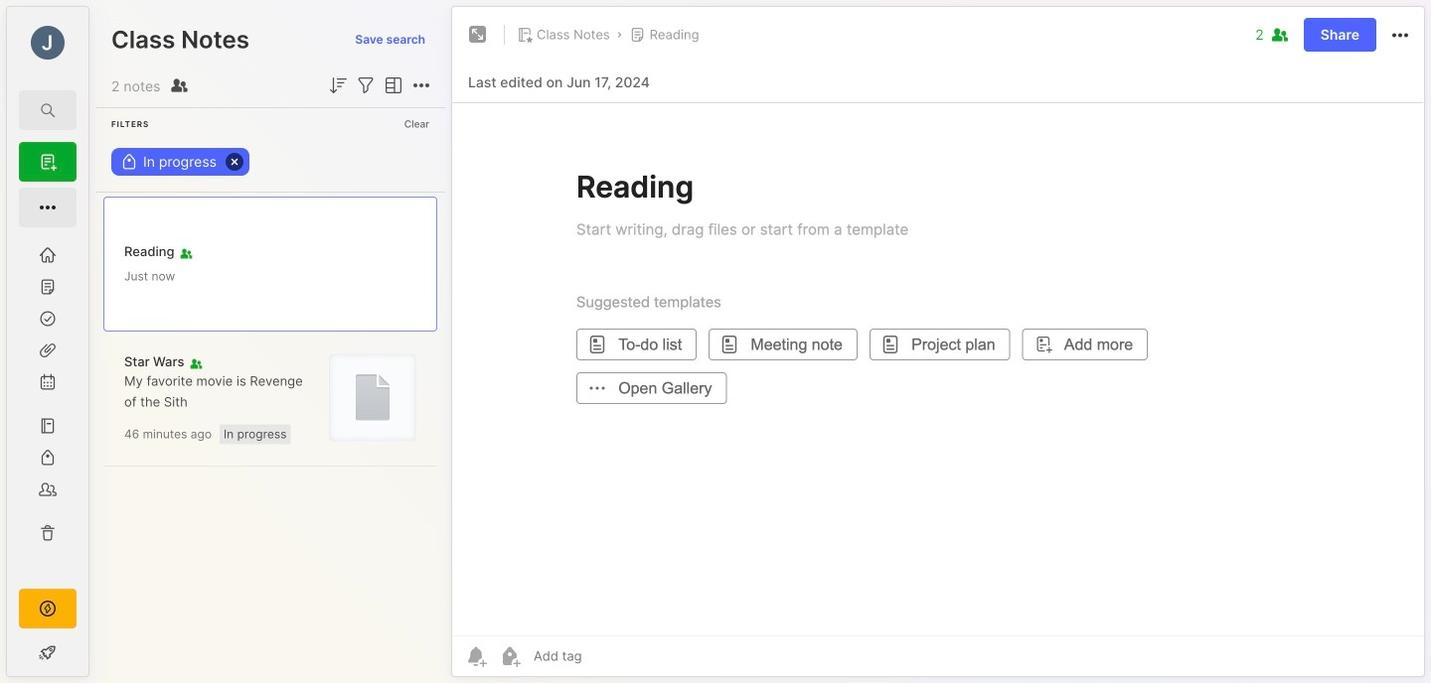 Task type: describe. For each thing, give the bounding box(es) containing it.
Help and Learning task checklist field
[[7, 637, 88, 669]]

Add tag field
[[532, 648, 681, 665]]

new note image
[[36, 150, 60, 174]]

tree inside main element
[[7, 240, 88, 571]]

add a reminder image
[[464, 645, 488, 669]]

1 vertical spatial more actions field
[[409, 74, 433, 97]]

add filters image
[[354, 74, 378, 97]]

more actions image
[[1388, 23, 1412, 47]]

upgrade image
[[36, 597, 60, 621]]

Add filters field
[[354, 74, 378, 97]]

View options field
[[378, 74, 406, 97]]

add tag image
[[498, 645, 522, 669]]

home image
[[38, 245, 58, 265]]

thumbnail image
[[329, 354, 416, 442]]

more actions image
[[409, 74, 433, 97]]



Task type: vqa. For each thing, say whether or not it's contained in the screenshot.
Note Window element
yes



Task type: locate. For each thing, give the bounding box(es) containing it.
new note image
[[36, 196, 60, 220]]

More actions field
[[1388, 22, 1412, 47], [409, 74, 433, 97]]

click to expand image
[[87, 647, 102, 671]]

1 horizontal spatial more actions field
[[1388, 22, 1412, 47]]

Sort options field
[[326, 74, 350, 97]]

expand note image
[[466, 23, 490, 47]]

tree
[[7, 240, 88, 571]]

main element
[[0, 0, 95, 684]]

Account field
[[7, 23, 88, 63]]

account image
[[31, 26, 65, 60]]

0 horizontal spatial more actions field
[[409, 74, 433, 97]]

2 members image
[[167, 74, 191, 97]]

edit search image
[[36, 98, 60, 122]]

0 vertical spatial more actions field
[[1388, 22, 1412, 47]]

note window element
[[451, 6, 1425, 683]]

Note Editor text field
[[452, 102, 1424, 636]]



